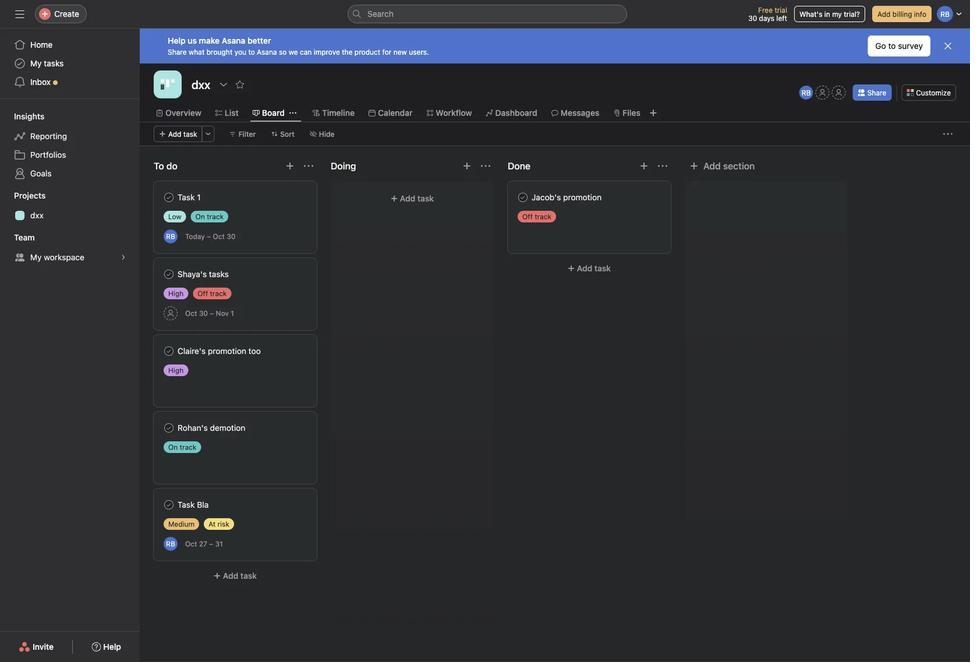 Task type: describe. For each thing, give the bounding box(es) containing it.
inbox link
[[7, 73, 133, 92]]

share button
[[854, 85, 892, 101]]

dashboard
[[496, 108, 538, 118]]

workflow
[[436, 108, 472, 118]]

calendar link
[[369, 107, 413, 119]]

– for tasks
[[210, 309, 214, 318]]

track for jacob's promotion
[[535, 213, 552, 221]]

portfolios
[[30, 150, 66, 160]]

workflow link
[[427, 107, 472, 119]]

so
[[279, 48, 287, 56]]

0 horizontal spatial 1
[[197, 193, 201, 202]]

what's
[[800, 10, 823, 18]]

add task image
[[640, 161, 649, 171]]

off track for high
[[198, 290, 227, 298]]

2 vertical spatial 30
[[199, 309, 208, 318]]

add billing info button
[[873, 6, 933, 22]]

goals link
[[7, 164, 133, 183]]

days
[[760, 14, 775, 22]]

1 horizontal spatial 1
[[231, 309, 234, 318]]

files
[[623, 108, 641, 118]]

my for my tasks
[[30, 59, 42, 68]]

30 inside free trial 30 days left
[[749, 14, 758, 22]]

today – oct 30
[[185, 233, 236, 241]]

1 vertical spatial 30
[[227, 233, 236, 241]]

more section actions image for done
[[659, 161, 668, 171]]

dxx
[[30, 211, 44, 220]]

insights
[[14, 112, 45, 121]]

portfolios link
[[7, 146, 133, 164]]

on track for low
[[196, 213, 224, 221]]

rb for task 1
[[166, 233, 175, 241]]

the
[[342, 48, 353, 56]]

add billing info
[[878, 10, 927, 18]]

0 vertical spatial rb
[[802, 89, 812, 97]]

goals
[[30, 169, 52, 178]]

go
[[876, 41, 887, 51]]

create button
[[35, 5, 87, 23]]

sort
[[280, 130, 295, 138]]

search button
[[348, 5, 628, 23]]

asana
[[257, 48, 277, 56]]

what's in my trial? button
[[795, 6, 866, 22]]

claire's
[[178, 346, 206, 356]]

rb button for task bla
[[164, 537, 178, 551]]

improve
[[314, 48, 340, 56]]

home
[[30, 40, 53, 50]]

users.
[[409, 48, 429, 56]]

share inside help us make asana better share what brought you to asana so we can improve the product for new users.
[[168, 48, 187, 56]]

insights element
[[0, 106, 140, 185]]

jacob's
[[532, 193, 561, 202]]

nov
[[216, 309, 229, 318]]

brought
[[207, 48, 233, 56]]

team button
[[0, 232, 35, 244]]

my tasks
[[30, 59, 64, 68]]

timeline link
[[313, 107, 355, 119]]

messages
[[561, 108, 600, 118]]

survey
[[899, 41, 924, 51]]

insights button
[[0, 111, 45, 122]]

done
[[508, 161, 531, 172]]

claire's promotion too
[[178, 346, 261, 356]]

search
[[368, 9, 394, 19]]

projects
[[14, 191, 46, 200]]

left
[[777, 14, 788, 22]]

board
[[262, 108, 285, 118]]

task for task bla
[[178, 500, 195, 510]]

completed image for shaya's
[[162, 268, 176, 281]]

help us make asana better share what brought you to asana so we can improve the product for new users.
[[168, 36, 429, 56]]

low
[[168, 213, 182, 221]]

on track for rohan's demotion
[[168, 444, 197, 452]]

at risk
[[209, 520, 230, 529]]

create
[[54, 9, 79, 19]]

help for help
[[103, 643, 121, 652]]

search list box
[[348, 5, 628, 23]]

go to survey button
[[869, 36, 931, 57]]

help for help us make asana better share what brought you to asana so we can improve the product for new users.
[[168, 36, 186, 45]]

we
[[289, 48, 298, 56]]

customize
[[917, 89, 952, 97]]

what's in my trial?
[[800, 10, 861, 18]]

at
[[209, 520, 216, 529]]

rb for task bla
[[166, 540, 175, 548]]

section
[[724, 161, 756, 172]]

off for high
[[198, 290, 208, 298]]

shaya's tasks
[[178, 270, 229, 279]]

on for rohan's demotion
[[168, 444, 178, 452]]

Completed checkbox
[[162, 498, 176, 512]]

completed image for jacob's promotion
[[516, 191, 530, 205]]

to do
[[154, 161, 178, 172]]

hide
[[319, 130, 335, 138]]

banner containing help us make asana better
[[140, 29, 971, 64]]

teams element
[[0, 227, 140, 269]]

billing
[[893, 10, 913, 18]]

completed image for rohan's demotion
[[162, 421, 176, 435]]

rohan's demotion
[[178, 423, 246, 433]]

dxx link
[[7, 206, 133, 225]]

my
[[833, 10, 843, 18]]

free trial 30 days left
[[749, 6, 788, 22]]

0 horizontal spatial more actions image
[[205, 131, 212, 138]]

my for my workspace
[[30, 253, 42, 262]]

oct for bla
[[185, 540, 197, 548]]

make
[[199, 36, 220, 45]]

dismiss image
[[944, 41, 953, 51]]

2 high from the top
[[168, 367, 184, 375]]

help button
[[84, 637, 129, 658]]



Task type: locate. For each thing, give the bounding box(es) containing it.
add task image
[[286, 161, 295, 171], [463, 161, 472, 171]]

1 vertical spatial 1
[[231, 309, 234, 318]]

rohan's
[[178, 423, 208, 433]]

oct 27 – 31
[[185, 540, 223, 548]]

tasks
[[44, 59, 64, 68], [209, 270, 229, 279]]

1 task from the top
[[178, 193, 195, 202]]

1 vertical spatial rb
[[166, 233, 175, 241]]

off down shaya's tasks
[[198, 290, 208, 298]]

1 vertical spatial promotion
[[208, 346, 247, 356]]

1 horizontal spatial more section actions image
[[481, 161, 491, 171]]

2 vertical spatial rb
[[166, 540, 175, 548]]

share
[[168, 48, 187, 56], [868, 89, 887, 97]]

high down claire's
[[168, 367, 184, 375]]

30
[[749, 14, 758, 22], [227, 233, 236, 241], [199, 309, 208, 318]]

promotion right jacob's
[[564, 193, 602, 202]]

1 vertical spatial help
[[103, 643, 121, 652]]

invite
[[33, 643, 54, 652]]

0 vertical spatial on track
[[196, 213, 224, 221]]

completed checkbox for jacob's
[[516, 191, 530, 205]]

2 more section actions image from the left
[[481, 161, 491, 171]]

more section actions image left done
[[481, 161, 491, 171]]

0 vertical spatial –
[[207, 233, 211, 241]]

dashboard link
[[486, 107, 538, 119]]

on down 'rohan's'
[[168, 444, 178, 452]]

track for high
[[210, 290, 227, 298]]

timeline
[[322, 108, 355, 118]]

team
[[14, 233, 35, 242]]

my inside the global element
[[30, 59, 42, 68]]

my up inbox
[[30, 59, 42, 68]]

my down team
[[30, 253, 42, 262]]

None text field
[[189, 74, 213, 95]]

completed checkbox left "shaya's"
[[162, 268, 176, 281]]

0 vertical spatial task
[[178, 193, 195, 202]]

add section button
[[685, 156, 760, 177]]

more actions image
[[944, 129, 953, 139], [205, 131, 212, 138]]

risk
[[218, 520, 230, 529]]

my workspace
[[30, 253, 84, 262]]

0 vertical spatial completed image
[[162, 268, 176, 281]]

1 vertical spatial on
[[168, 444, 178, 452]]

0 vertical spatial 30
[[749, 14, 758, 22]]

oct right today
[[213, 233, 225, 241]]

1 vertical spatial tasks
[[209, 270, 229, 279]]

off track
[[523, 213, 552, 221], [198, 290, 227, 298]]

tasks for my tasks
[[44, 59, 64, 68]]

demotion
[[210, 423, 246, 433]]

completed image up medium
[[162, 498, 176, 512]]

task
[[183, 130, 197, 138], [418, 194, 434, 203], [595, 264, 611, 273], [241, 571, 257, 581]]

inbox
[[30, 77, 51, 87]]

filter
[[239, 130, 256, 138]]

off track for jacob's promotion
[[523, 213, 552, 221]]

workspace
[[44, 253, 84, 262]]

2 task from the top
[[178, 500, 195, 510]]

0 horizontal spatial on
[[168, 444, 178, 452]]

on up today
[[196, 213, 205, 221]]

1 horizontal spatial promotion
[[564, 193, 602, 202]]

more section actions image for to do
[[304, 161, 314, 171]]

files link
[[614, 107, 641, 119]]

–
[[207, 233, 211, 241], [210, 309, 214, 318], [209, 540, 213, 548]]

tasks for shaya's tasks
[[209, 270, 229, 279]]

in
[[825, 10, 831, 18]]

board link
[[253, 107, 285, 119]]

off down jacob's
[[523, 213, 533, 221]]

rb
[[802, 89, 812, 97], [166, 233, 175, 241], [166, 540, 175, 548]]

1 vertical spatial –
[[210, 309, 214, 318]]

medium
[[168, 520, 195, 529]]

0 vertical spatial high
[[168, 290, 184, 298]]

calendar
[[378, 108, 413, 118]]

to inside 'button'
[[889, 41, 897, 51]]

more actions image left filter dropdown button
[[205, 131, 212, 138]]

off
[[523, 213, 533, 221], [198, 290, 208, 298]]

you
[[235, 48, 247, 56]]

share down go
[[868, 89, 887, 97]]

1
[[197, 193, 201, 202], [231, 309, 234, 318]]

oct left the nov
[[185, 309, 197, 318]]

show options image
[[219, 80, 229, 89]]

trial
[[775, 6, 788, 14]]

0 horizontal spatial off track
[[198, 290, 227, 298]]

projects element
[[0, 185, 140, 227]]

2 my from the top
[[30, 253, 42, 262]]

1 vertical spatial completed image
[[162, 344, 176, 358]]

promotion for jacob's
[[564, 193, 602, 202]]

0 vertical spatial share
[[168, 48, 187, 56]]

0 horizontal spatial to
[[248, 48, 255, 56]]

– right today
[[207, 233, 211, 241]]

overview
[[166, 108, 202, 118]]

completed image left "shaya's"
[[162, 268, 176, 281]]

tasks inside the global element
[[44, 59, 64, 68]]

to right you
[[248, 48, 255, 56]]

0 horizontal spatial off
[[198, 290, 208, 298]]

1 completed image from the top
[[162, 268, 176, 281]]

1 vertical spatial share
[[868, 89, 887, 97]]

add tab image
[[649, 108, 659, 118]]

see details, my workspace image
[[120, 254, 127, 261]]

31
[[215, 540, 223, 548]]

off track down jacob's
[[523, 213, 552, 221]]

overview link
[[156, 107, 202, 119]]

completed checkbox for shaya's
[[162, 268, 176, 281]]

1 horizontal spatial share
[[868, 89, 887, 97]]

0 horizontal spatial 30
[[199, 309, 208, 318]]

2 vertical spatial rb button
[[164, 537, 178, 551]]

new
[[394, 48, 407, 56]]

1 vertical spatial oct
[[185, 309, 197, 318]]

0 horizontal spatial help
[[103, 643, 121, 652]]

completed checkbox for claire's
[[162, 344, 176, 358]]

1 add task image from the left
[[286, 161, 295, 171]]

to right go
[[889, 41, 897, 51]]

free
[[759, 6, 773, 14]]

completed image up the low
[[162, 191, 176, 205]]

completed image left jacob's
[[516, 191, 530, 205]]

0 horizontal spatial share
[[168, 48, 187, 56]]

0 vertical spatial help
[[168, 36, 186, 45]]

completed image for task 1
[[162, 191, 176, 205]]

completed checkbox left 'rohan's'
[[162, 421, 176, 435]]

completed image left 'rohan's'
[[162, 421, 176, 435]]

1 vertical spatial my
[[30, 253, 42, 262]]

tasks right "shaya's"
[[209, 270, 229, 279]]

global element
[[0, 29, 140, 98]]

completed image
[[162, 268, 176, 281], [162, 344, 176, 358]]

tasks down the home
[[44, 59, 64, 68]]

on track down 'rohan's'
[[168, 444, 197, 452]]

Completed checkbox
[[162, 191, 176, 205], [516, 191, 530, 205], [162, 268, 176, 281], [162, 344, 176, 358], [162, 421, 176, 435]]

what
[[189, 48, 205, 56]]

to inside help us make asana better share what brought you to asana so we can improve the product for new users.
[[248, 48, 255, 56]]

my tasks link
[[7, 54, 133, 73]]

high down "shaya's"
[[168, 290, 184, 298]]

board image
[[161, 78, 175, 92]]

oct 30 – nov 1
[[185, 309, 234, 318]]

0 vertical spatial off track
[[523, 213, 552, 221]]

0 vertical spatial rb button
[[800, 86, 814, 100]]

messages link
[[552, 107, 600, 119]]

on for low
[[196, 213, 205, 221]]

product
[[355, 48, 381, 56]]

completed image left claire's
[[162, 344, 176, 358]]

1 right the nov
[[231, 309, 234, 318]]

3 more section actions image from the left
[[659, 161, 668, 171]]

0 vertical spatial tasks
[[44, 59, 64, 68]]

rb button
[[800, 86, 814, 100], [164, 230, 178, 244], [164, 537, 178, 551]]

more section actions image right add task icon
[[659, 161, 668, 171]]

– left the nov
[[210, 309, 214, 318]]

1 vertical spatial off track
[[198, 290, 227, 298]]

my inside 'link'
[[30, 253, 42, 262]]

hide button
[[305, 126, 340, 142]]

more section actions image down hide popup button
[[304, 161, 314, 171]]

1 up today
[[197, 193, 201, 202]]

for
[[383, 48, 392, 56]]

on track up today – oct 30
[[196, 213, 224, 221]]

0 horizontal spatial promotion
[[208, 346, 247, 356]]

2 horizontal spatial 30
[[749, 14, 758, 22]]

too
[[249, 346, 261, 356]]

can
[[300, 48, 312, 56]]

1 horizontal spatial on
[[196, 213, 205, 221]]

completed checkbox left claire's
[[162, 344, 176, 358]]

1 horizontal spatial tasks
[[209, 270, 229, 279]]

0 horizontal spatial add task image
[[286, 161, 295, 171]]

30 right today
[[227, 233, 236, 241]]

0 vertical spatial off
[[523, 213, 533, 221]]

0 vertical spatial promotion
[[564, 193, 602, 202]]

27
[[199, 540, 207, 548]]

my
[[30, 59, 42, 68], [30, 253, 42, 262]]

30 left the nov
[[199, 309, 208, 318]]

30 left days
[[749, 14, 758, 22]]

task for task 1
[[178, 193, 195, 202]]

invite button
[[11, 637, 61, 658]]

oct for tasks
[[185, 309, 197, 318]]

track for low
[[207, 213, 224, 221]]

completed checkbox for task
[[162, 191, 176, 205]]

go to survey
[[876, 41, 924, 51]]

shaya's
[[178, 270, 207, 279]]

1 my from the top
[[30, 59, 42, 68]]

jacob's promotion
[[532, 193, 602, 202]]

help inside help dropdown button
[[103, 643, 121, 652]]

1 horizontal spatial off track
[[523, 213, 552, 221]]

task bla
[[178, 500, 209, 510]]

1 high from the top
[[168, 290, 184, 298]]

2 vertical spatial oct
[[185, 540, 197, 548]]

add task image for to do
[[286, 161, 295, 171]]

completed image for task bla
[[162, 498, 176, 512]]

track for rohan's demotion
[[180, 444, 197, 452]]

0 horizontal spatial tasks
[[44, 59, 64, 68]]

bla
[[197, 500, 209, 510]]

completed image for claire's
[[162, 344, 176, 358]]

task up the low
[[178, 193, 195, 202]]

task 1
[[178, 193, 201, 202]]

help inside help us make asana better share what brought you to asana so we can improve the product for new users.
[[168, 36, 186, 45]]

asana better
[[222, 36, 271, 45]]

completed checkbox for rohan's
[[162, 421, 176, 435]]

customize button
[[902, 85, 957, 101]]

track down 'rohan's'
[[180, 444, 197, 452]]

add to starred image
[[236, 80, 245, 89]]

filter button
[[224, 126, 261, 142]]

1 horizontal spatial help
[[168, 36, 186, 45]]

share inside share button
[[868, 89, 887, 97]]

add task image down the sort
[[286, 161, 295, 171]]

info
[[915, 10, 927, 18]]

1 horizontal spatial more actions image
[[944, 129, 953, 139]]

completed checkbox up the low
[[162, 191, 176, 205]]

0 vertical spatial my
[[30, 59, 42, 68]]

us
[[188, 36, 197, 45]]

on
[[196, 213, 205, 221], [168, 444, 178, 452]]

off track up oct 30 – nov 1
[[198, 290, 227, 298]]

track
[[207, 213, 224, 221], [535, 213, 552, 221], [210, 290, 227, 298], [180, 444, 197, 452]]

reporting link
[[7, 127, 133, 146]]

oct left 27
[[185, 540, 197, 548]]

share left what
[[168, 48, 187, 56]]

tab actions image
[[290, 110, 297, 117]]

track up the nov
[[210, 290, 227, 298]]

2 horizontal spatial more section actions image
[[659, 161, 668, 171]]

off for jacob's promotion
[[523, 213, 533, 221]]

today
[[185, 233, 205, 241]]

2 completed image from the top
[[162, 344, 176, 358]]

1 vertical spatial on track
[[168, 444, 197, 452]]

0 vertical spatial on
[[196, 213, 205, 221]]

track up today – oct 30
[[207, 213, 224, 221]]

2 vertical spatial –
[[209, 540, 213, 548]]

– for bla
[[209, 540, 213, 548]]

1 vertical spatial off
[[198, 290, 208, 298]]

0 vertical spatial oct
[[213, 233, 225, 241]]

2 add task image from the left
[[463, 161, 472, 171]]

1 horizontal spatial add task image
[[463, 161, 472, 171]]

promotion for claire's
[[208, 346, 247, 356]]

track down jacob's
[[535, 213, 552, 221]]

– left 31
[[209, 540, 213, 548]]

1 more section actions image from the left
[[304, 161, 314, 171]]

0 horizontal spatial more section actions image
[[304, 161, 314, 171]]

1 horizontal spatial to
[[889, 41, 897, 51]]

1 vertical spatial task
[[178, 500, 195, 510]]

0 vertical spatial 1
[[197, 193, 201, 202]]

doing
[[331, 161, 356, 172]]

more section actions image
[[304, 161, 314, 171], [481, 161, 491, 171], [659, 161, 668, 171]]

projects button
[[0, 190, 46, 202]]

hide sidebar image
[[15, 9, 24, 19]]

more actions image down customize
[[944, 129, 953, 139]]

add task image left done
[[463, 161, 472, 171]]

1 horizontal spatial 30
[[227, 233, 236, 241]]

my workspace link
[[7, 248, 133, 267]]

1 vertical spatial rb button
[[164, 230, 178, 244]]

task left bla
[[178, 500, 195, 510]]

1 horizontal spatial off
[[523, 213, 533, 221]]

promotion
[[564, 193, 602, 202], [208, 346, 247, 356]]

completed image
[[162, 191, 176, 205], [516, 191, 530, 205], [162, 421, 176, 435], [162, 498, 176, 512]]

add task image for doing
[[463, 161, 472, 171]]

rb button for task 1
[[164, 230, 178, 244]]

banner
[[140, 29, 971, 64]]

completed checkbox left jacob's
[[516, 191, 530, 205]]

sort button
[[266, 126, 300, 142]]

trial?
[[845, 10, 861, 18]]

more section actions image for doing
[[481, 161, 491, 171]]

1 vertical spatial high
[[168, 367, 184, 375]]

promotion left too
[[208, 346, 247, 356]]



Task type: vqa. For each thing, say whether or not it's contained in the screenshot.
field
no



